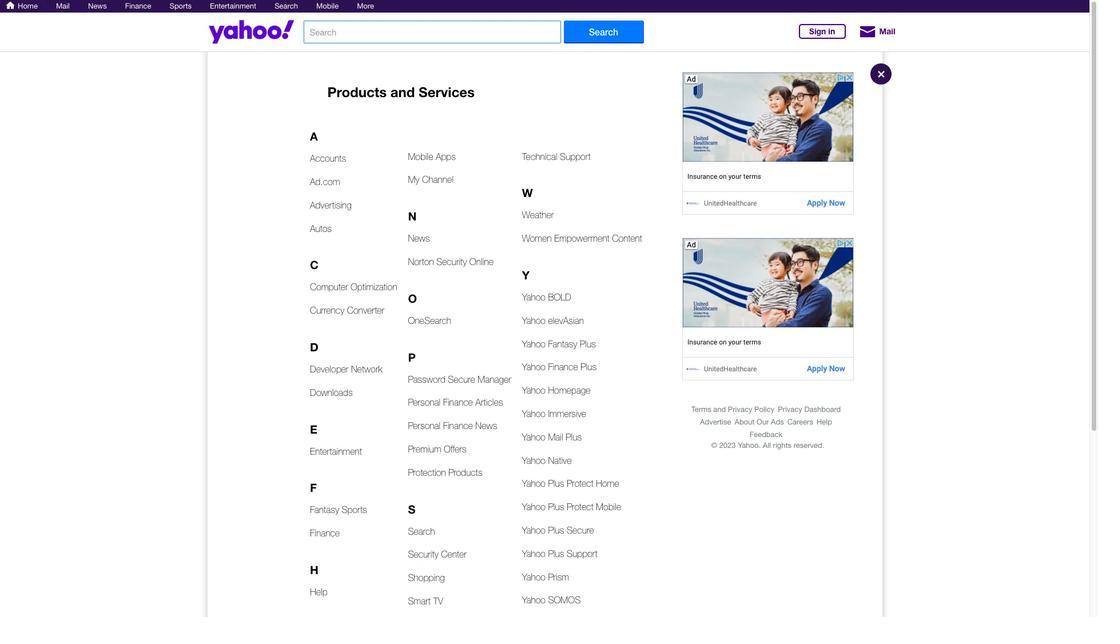 Task type: vqa. For each thing, say whether or not it's contained in the screenshot.


Task type: locate. For each thing, give the bounding box(es) containing it.
optimization
[[351, 282, 397, 293]]

mobile
[[316, 2, 339, 10], [408, 151, 433, 162], [596, 502, 621, 513]]

14 yahoo from the top
[[522, 596, 546, 606]]

1 horizontal spatial mail
[[548, 432, 563, 443]]

1 vertical spatial news link
[[408, 227, 430, 251]]

1 vertical spatial security
[[408, 550, 439, 560]]

0 horizontal spatial sports
[[170, 2, 192, 10]]

1 horizontal spatial help link
[[817, 418, 832, 427]]

yahoo elevasian
[[522, 316, 584, 326]]

computer
[[310, 282, 348, 293]]

entertainment link down e
[[310, 440, 362, 464]]

help link
[[817, 418, 832, 427], [310, 581, 328, 604]]

yahoo down y
[[522, 292, 546, 303]]

0 vertical spatial and
[[391, 84, 415, 100]]

mobile link
[[316, 2, 339, 10]]

and up advertise
[[713, 406, 726, 414]]

1 vertical spatial support
[[567, 549, 598, 559]]

1 vertical spatial advertisement region
[[682, 238, 854, 381]]

2 protect from the top
[[567, 502, 594, 513]]

0 horizontal spatial fantasy
[[310, 505, 339, 516]]

5 yahoo from the top
[[522, 386, 546, 396]]

yahoo inside "link"
[[522, 479, 546, 489]]

help inside the terms and privacy policy privacy dashboard advertise about our ads careers help feedback © 2023 yahoo. all rights reserved.
[[817, 418, 832, 427]]

4 yahoo from the top
[[522, 362, 546, 373]]

developer network link
[[310, 358, 383, 381]]

Search text field
[[303, 21, 561, 43]]

1 advertisement region from the top
[[682, 72, 854, 215]]

plus down elevasian
[[580, 339, 596, 349]]

personal for personal finance news
[[408, 421, 441, 431]]

1 vertical spatial entertainment link
[[310, 440, 362, 464]]

fantasy sports
[[310, 505, 367, 516]]

finance down password secure manager link
[[443, 398, 473, 408]]

yahoo up yahoo mail plus
[[522, 409, 546, 419]]

s
[[408, 503, 415, 516]]

entertainment link
[[210, 2, 256, 10], [310, 440, 362, 464]]

mail link right home link
[[56, 2, 70, 10]]

yahoo plus support link
[[522, 543, 598, 566]]

1 horizontal spatial fantasy
[[548, 339, 577, 349]]

yahoo for yahoo plus protect mobile
[[522, 502, 546, 513]]

protection products
[[408, 468, 482, 478]]

0 vertical spatial secure
[[448, 374, 475, 385]]

premium offers
[[408, 444, 466, 455]]

yahoo for yahoo plus protect home
[[522, 479, 546, 489]]

yahoo for yahoo fantasy plus
[[522, 339, 546, 349]]

privacy
[[728, 406, 752, 414], [778, 406, 802, 414]]

plus inside "link"
[[548, 479, 564, 489]]

yahoo fantasy plus
[[522, 339, 596, 349]]

privacy up careers
[[778, 406, 802, 414]]

1 horizontal spatial entertainment
[[310, 446, 362, 457]]

footer
[[682, 404, 854, 451]]

0 horizontal spatial help link
[[310, 581, 328, 604]]

0 horizontal spatial home
[[18, 2, 38, 10]]

1 yahoo from the top
[[522, 292, 546, 303]]

help link down h
[[310, 581, 328, 604]]

10 yahoo from the top
[[522, 502, 546, 513]]

onesearch link
[[408, 309, 451, 333]]

search link inside navigation
[[275, 2, 298, 10]]

yahoo for yahoo bold
[[522, 292, 546, 303]]

yahoo down yahoo elevasian link
[[522, 339, 546, 349]]

yahoo up the yahoo plus secure
[[522, 502, 546, 513]]

c
[[310, 258, 318, 272]]

protection products link
[[408, 462, 482, 485]]

yahoo for yahoo prism
[[522, 572, 546, 583]]

smart
[[408, 597, 431, 607]]

support right technical
[[560, 151, 591, 162]]

0 horizontal spatial news
[[88, 2, 107, 10]]

1 vertical spatial mail link
[[859, 22, 895, 42]]

password secure manager
[[408, 374, 511, 385]]

privacy dashboard link
[[778, 406, 841, 414]]

smart tv link
[[408, 590, 443, 614]]

yahoo down yahoo native link
[[522, 479, 546, 489]]

personal inside "personal finance news" link
[[408, 421, 441, 431]]

1 horizontal spatial help
[[817, 418, 832, 427]]

premium
[[408, 444, 441, 455]]

accounts link
[[310, 147, 346, 170]]

security left the online
[[436, 257, 467, 267]]

terms link
[[691, 406, 711, 414]]

0 horizontal spatial search link
[[275, 2, 298, 10]]

yahoo up yahoo homepage
[[522, 362, 546, 373]]

finance for yahoo finance plus
[[548, 362, 578, 373]]

and left services
[[391, 84, 415, 100]]

fantasy down f
[[310, 505, 339, 516]]

0 vertical spatial help
[[817, 418, 832, 427]]

plus up the yahoo plus secure
[[548, 502, 564, 513]]

2 personal from the top
[[408, 421, 441, 431]]

mail right in
[[879, 26, 895, 36]]

1 horizontal spatial search link
[[408, 520, 435, 544]]

1 vertical spatial help link
[[310, 581, 328, 604]]

plus down immersive
[[566, 432, 582, 443]]

technical support link
[[522, 145, 591, 168]]

0 vertical spatial search
[[275, 2, 298, 10]]

finance link
[[125, 2, 151, 10], [310, 522, 340, 546]]

0 vertical spatial finance link
[[125, 2, 151, 10]]

protect down yahoo plus protect home "link"
[[567, 502, 594, 513]]

2 horizontal spatial news
[[475, 421, 497, 431]]

search link
[[275, 2, 298, 10], [408, 520, 435, 544]]

news inside navigation
[[88, 2, 107, 10]]

13 yahoo from the top
[[522, 572, 546, 583]]

2 horizontal spatial mobile
[[596, 502, 621, 513]]

9 yahoo from the top
[[522, 479, 546, 489]]

0 horizontal spatial news link
[[88, 2, 107, 10]]

personal down password
[[408, 398, 441, 408]]

0 vertical spatial mail
[[56, 2, 70, 10]]

yahoo somos link
[[522, 589, 581, 613]]

developer
[[310, 364, 349, 375]]

2 vertical spatial mail
[[548, 432, 563, 443]]

yahoo bold link
[[522, 286, 571, 309]]

yahoo plus protect home link
[[522, 473, 619, 496]]

yahoo for yahoo finance plus
[[522, 362, 546, 373]]

ads
[[771, 418, 784, 427]]

fantasy down elevasian
[[548, 339, 577, 349]]

1 horizontal spatial and
[[713, 406, 726, 414]]

1 vertical spatial personal
[[408, 421, 441, 431]]

personal inside personal finance articles link
[[408, 398, 441, 408]]

advertisement region
[[682, 72, 854, 215], [682, 238, 854, 381]]

1 vertical spatial entertainment
[[310, 446, 362, 457]]

mail link for home link
[[56, 2, 70, 10]]

channel
[[422, 175, 454, 185]]

finance left sports link
[[125, 2, 151, 10]]

yahoo up yahoo prism
[[522, 549, 546, 559]]

0 vertical spatial support
[[560, 151, 591, 162]]

and
[[391, 84, 415, 100], [713, 406, 726, 414]]

2 vertical spatial mobile
[[596, 502, 621, 513]]

news link
[[88, 2, 107, 10], [408, 227, 430, 251]]

2 horizontal spatial search
[[589, 26, 618, 37]]

mobile left more link
[[316, 2, 339, 10]]

finance link left sports link
[[125, 2, 151, 10]]

entertainment
[[210, 2, 256, 10], [310, 446, 362, 457]]

mail link right in
[[859, 22, 895, 42]]

1 vertical spatial mail
[[879, 26, 895, 36]]

products
[[327, 84, 387, 100], [449, 468, 482, 478]]

and inside the terms and privacy policy privacy dashboard advertise about our ads careers help feedback © 2023 yahoo. all rights reserved.
[[713, 406, 726, 414]]

yahoo down yahoo prism link
[[522, 596, 546, 606]]

secure
[[448, 374, 475, 385], [567, 526, 594, 536]]

2 horizontal spatial mail
[[879, 26, 895, 36]]

6 yahoo from the top
[[522, 409, 546, 419]]

content
[[612, 234, 642, 244]]

0 vertical spatial protect
[[567, 479, 594, 489]]

help
[[817, 418, 832, 427], [310, 587, 328, 598]]

personal up premium on the left of page
[[408, 421, 441, 431]]

yahoo finance plus link
[[522, 356, 597, 379]]

mobile down yahoo plus protect home "link"
[[596, 502, 621, 513]]

immersive
[[548, 409, 586, 419]]

a
[[310, 129, 318, 143]]

0 horizontal spatial privacy
[[728, 406, 752, 414]]

smart tv
[[408, 597, 443, 607]]

mail link for sign in link
[[859, 22, 895, 42]]

0 vertical spatial help link
[[817, 418, 832, 427]]

11 yahoo from the top
[[522, 526, 546, 536]]

yahoo down yahoo bold link
[[522, 316, 546, 326]]

0 vertical spatial home
[[18, 2, 38, 10]]

personal for personal finance articles
[[408, 398, 441, 408]]

0 horizontal spatial mail link
[[56, 2, 70, 10]]

0 vertical spatial sports
[[170, 2, 192, 10]]

password secure manager link
[[408, 368, 511, 392]]

entertainment link right sports link
[[210, 2, 256, 10]]

yahoo immersive link
[[522, 403, 586, 426]]

2 yahoo from the top
[[522, 316, 546, 326]]

0 vertical spatial entertainment
[[210, 2, 256, 10]]

bold
[[548, 292, 571, 303]]

entertainment down e
[[310, 446, 362, 457]]

1 vertical spatial and
[[713, 406, 726, 414]]

help down h
[[310, 587, 328, 598]]

security up shopping
[[408, 550, 439, 560]]

1 horizontal spatial mail link
[[859, 22, 895, 42]]

plus
[[580, 339, 596, 349], [581, 362, 597, 373], [566, 432, 582, 443], [548, 479, 564, 489], [548, 502, 564, 513], [548, 526, 564, 536], [548, 549, 564, 559]]

yahoo up the 'yahoo immersive'
[[522, 386, 546, 396]]

yahoo mail plus
[[522, 432, 582, 443]]

mobile for mobile link
[[316, 2, 339, 10]]

2 vertical spatial news
[[475, 421, 497, 431]]

7 yahoo from the top
[[522, 432, 546, 443]]

finance down yahoo fantasy plus link
[[548, 362, 578, 373]]

plus down 'yahoo plus secure' link
[[548, 549, 564, 559]]

1 horizontal spatial search
[[408, 527, 435, 537]]

fantasy
[[548, 339, 577, 349], [310, 505, 339, 516]]

women empowerment content link
[[522, 227, 642, 251]]

1 horizontal spatial news link
[[408, 227, 430, 251]]

1 vertical spatial search link
[[408, 520, 435, 544]]

1 vertical spatial help
[[310, 587, 328, 598]]

my channel link
[[408, 168, 454, 192]]

0 vertical spatial advertisement region
[[682, 72, 854, 215]]

help down dashboard
[[817, 418, 832, 427]]

1 vertical spatial search
[[589, 26, 618, 37]]

1 personal from the top
[[408, 398, 441, 408]]

1 vertical spatial fantasy
[[310, 505, 339, 516]]

1 vertical spatial protect
[[567, 502, 594, 513]]

yahoo up yahoo plus support
[[522, 526, 546, 536]]

yahoo mail plus link
[[522, 426, 582, 449]]

3 yahoo from the top
[[522, 339, 546, 349]]

2023
[[719, 442, 736, 450]]

0 vertical spatial personal
[[408, 398, 441, 408]]

protect up yahoo plus protect mobile
[[567, 479, 594, 489]]

1 horizontal spatial privacy
[[778, 406, 802, 414]]

entertainment right sports link
[[210, 2, 256, 10]]

0 vertical spatial news link
[[88, 2, 107, 10]]

network
[[351, 364, 383, 375]]

0 horizontal spatial products
[[327, 84, 387, 100]]

privacy policy link
[[728, 406, 775, 414]]

search
[[275, 2, 298, 10], [589, 26, 618, 37], [408, 527, 435, 537]]

privacy up the about
[[728, 406, 752, 414]]

finance
[[125, 2, 151, 10], [548, 362, 578, 373], [443, 398, 473, 408], [443, 421, 473, 431], [310, 529, 340, 539]]

1 horizontal spatial mobile
[[408, 151, 433, 162]]

8 yahoo from the top
[[522, 456, 546, 466]]

1 vertical spatial mobile
[[408, 151, 433, 162]]

0 vertical spatial mobile
[[316, 2, 339, 10]]

manager
[[478, 374, 511, 385]]

yahoo left prism on the bottom of the page
[[522, 572, 546, 583]]

mobile up my
[[408, 151, 433, 162]]

protect inside "link"
[[567, 479, 594, 489]]

2 privacy from the left
[[778, 406, 802, 414]]

yahoo for yahoo immersive
[[522, 409, 546, 419]]

reserved.
[[794, 442, 824, 450]]

h
[[310, 563, 318, 577]]

0 vertical spatial entertainment link
[[210, 2, 256, 10]]

yahoo for yahoo somos
[[522, 596, 546, 606]]

1 horizontal spatial sports
[[342, 505, 367, 516]]

1 vertical spatial home
[[596, 479, 619, 489]]

plus down native
[[548, 479, 564, 489]]

1 horizontal spatial products
[[449, 468, 482, 478]]

support up prism on the bottom of the page
[[567, 549, 598, 559]]

yahoo left native
[[522, 456, 546, 466]]

0 horizontal spatial search
[[275, 2, 298, 10]]

12 yahoo from the top
[[522, 549, 546, 559]]

navigation
[[0, 0, 1090, 13]]

1 horizontal spatial home
[[596, 479, 619, 489]]

1 protect from the top
[[567, 479, 594, 489]]

0 horizontal spatial finance link
[[125, 2, 151, 10]]

finance for personal finance news
[[443, 421, 473, 431]]

yahoo for yahoo mail plus
[[522, 432, 546, 443]]

mail right home link
[[56, 2, 70, 10]]

0 vertical spatial search link
[[275, 2, 298, 10]]

1 vertical spatial secure
[[567, 526, 594, 536]]

1 vertical spatial news
[[408, 234, 430, 244]]

0 horizontal spatial and
[[391, 84, 415, 100]]

search link left mobile link
[[275, 2, 298, 10]]

mail down yahoo immersive link
[[548, 432, 563, 443]]

support
[[560, 151, 591, 162], [567, 549, 598, 559]]

1 vertical spatial products
[[449, 468, 482, 478]]

personal finance articles
[[408, 398, 503, 408]]

sports
[[170, 2, 192, 10], [342, 505, 367, 516]]

secure down "yahoo plus protect mobile" link
[[567, 526, 594, 536]]

help link down dashboard
[[817, 418, 832, 427]]

personal finance news link
[[408, 415, 497, 438]]

secure up personal finance articles
[[448, 374, 475, 385]]

security
[[436, 257, 467, 267], [408, 550, 439, 560]]

finance down personal finance articles link
[[443, 421, 473, 431]]

feedback
[[750, 431, 783, 439]]

0 horizontal spatial mobile
[[316, 2, 339, 10]]

apps
[[436, 151, 456, 162]]

personal finance articles link
[[408, 392, 503, 415]]

finance link down fantasy sports
[[310, 522, 340, 546]]

1 horizontal spatial finance link
[[310, 522, 340, 546]]

autos link
[[310, 217, 332, 240]]

yahoo finance plus
[[522, 362, 597, 373]]

plus up yahoo plus support
[[548, 526, 564, 536]]

0 horizontal spatial entertainment
[[210, 2, 256, 10]]

search link down s
[[408, 520, 435, 544]]

yahoo up yahoo native
[[522, 432, 546, 443]]

entertainment inside navigation
[[210, 2, 256, 10]]

0 vertical spatial news
[[88, 2, 107, 10]]

currency converter link
[[310, 299, 384, 323]]

mobile inside navigation
[[316, 2, 339, 10]]

0 vertical spatial mail link
[[56, 2, 70, 10]]



Task type: describe. For each thing, give the bounding box(es) containing it.
finance for personal finance articles
[[443, 398, 473, 408]]

computer optimization
[[310, 282, 397, 293]]

more link
[[357, 2, 374, 10]]

2 advertisement region from the top
[[682, 238, 854, 381]]

yahoo bold
[[522, 292, 571, 303]]

yahoo prism link
[[522, 566, 569, 589]]

yahoo for yahoo plus secure
[[522, 526, 546, 536]]

yahoo homepage link
[[522, 379, 591, 403]]

policy
[[754, 406, 775, 414]]

computer optimization link
[[310, 276, 397, 299]]

w
[[522, 186, 533, 200]]

dashboard
[[804, 406, 841, 414]]

yahoo homepage
[[522, 386, 591, 396]]

advertise link
[[700, 418, 731, 427]]

yahoo plus protect home
[[522, 479, 619, 489]]

yahoo plus protect mobile link
[[522, 496, 621, 519]]

terms
[[691, 406, 711, 414]]

1 vertical spatial finance link
[[310, 522, 340, 546]]

native
[[548, 456, 572, 466]]

shopping
[[408, 573, 445, 584]]

our
[[757, 418, 769, 427]]

entertainment for the leftmost entertainment link
[[210, 2, 256, 10]]

yahoo somos
[[522, 596, 581, 606]]

my channel
[[408, 175, 454, 185]]

more
[[357, 2, 374, 10]]

yahoo native link
[[522, 449, 572, 473]]

rights
[[773, 442, 792, 450]]

onesearch
[[408, 316, 451, 326]]

search button
[[564, 21, 644, 43]]

services
[[419, 84, 475, 100]]

yahoo prism
[[522, 572, 569, 583]]

tv
[[433, 597, 443, 607]]

protect for home
[[567, 479, 594, 489]]

security center
[[408, 550, 467, 560]]

search inside navigation
[[275, 2, 298, 10]]

products and services
[[327, 84, 475, 100]]

ad.com link
[[310, 170, 340, 194]]

2 vertical spatial search
[[408, 527, 435, 537]]

home link
[[6, 0, 38, 13]]

products inside "link"
[[449, 468, 482, 478]]

0 vertical spatial fantasy
[[548, 339, 577, 349]]

0 horizontal spatial entertainment link
[[210, 2, 256, 10]]

elevasian
[[548, 316, 584, 326]]

advertise
[[700, 418, 731, 427]]

premium offers link
[[408, 438, 466, 462]]

0 horizontal spatial help
[[310, 587, 328, 598]]

women
[[522, 234, 552, 244]]

my
[[408, 175, 420, 185]]

yahoo native
[[522, 456, 572, 466]]

technical support
[[522, 151, 591, 162]]

yahoo.
[[738, 442, 761, 450]]

yahoo for yahoo plus support
[[522, 549, 546, 559]]

protect for mobile
[[567, 502, 594, 513]]

plus up homepage
[[581, 362, 597, 373]]

advertising
[[310, 200, 352, 210]]

finance down 'fantasy sports' link
[[310, 529, 340, 539]]

n
[[408, 210, 417, 223]]

yahoo immersive
[[522, 409, 586, 419]]

yahoo fantasy plus link
[[522, 333, 596, 356]]

f
[[310, 481, 317, 495]]

©
[[711, 442, 717, 450]]

fantasy sports link
[[310, 499, 367, 522]]

e
[[310, 422, 317, 436]]

norton
[[408, 257, 434, 267]]

sports inside navigation
[[170, 2, 192, 10]]

articles
[[475, 398, 503, 408]]

1 horizontal spatial entertainment link
[[310, 440, 362, 464]]

women empowerment content
[[522, 234, 642, 244]]

0 vertical spatial security
[[436, 257, 467, 267]]

in
[[828, 26, 835, 36]]

autos
[[310, 223, 332, 234]]

entertainment for the right entertainment link
[[310, 446, 362, 457]]

footer containing terms
[[682, 404, 854, 451]]

norton security online
[[408, 257, 494, 267]]

terms and privacy policy privacy dashboard advertise about our ads careers help feedback © 2023 yahoo. all rights reserved.
[[691, 406, 841, 450]]

d
[[310, 340, 318, 354]]

1 vertical spatial sports
[[342, 505, 367, 516]]

and for products
[[391, 84, 415, 100]]

mobile for mobile apps
[[408, 151, 433, 162]]

yahoo for yahoo native
[[522, 456, 546, 466]]

yahoo elevasian link
[[522, 309, 584, 333]]

and for terms
[[713, 406, 726, 414]]

search inside button
[[589, 26, 618, 37]]

0 vertical spatial products
[[327, 84, 387, 100]]

center
[[441, 550, 467, 560]]

1 horizontal spatial secure
[[567, 526, 594, 536]]

navigation containing home
[[0, 0, 1090, 13]]

1 privacy from the left
[[728, 406, 752, 414]]

yahoo plus support
[[522, 549, 598, 559]]

0 horizontal spatial mail
[[56, 2, 70, 10]]

somos
[[548, 596, 581, 606]]

security center link
[[408, 544, 467, 567]]

empowerment
[[554, 234, 610, 244]]

yahoo plus secure
[[522, 526, 594, 536]]

downloads link
[[310, 381, 353, 405]]

careers link
[[787, 418, 813, 427]]

currency converter
[[310, 306, 384, 316]]

yahoo for yahoo elevasian
[[522, 316, 546, 326]]

home inside "link"
[[596, 479, 619, 489]]

y
[[522, 268, 530, 282]]

converter
[[347, 306, 384, 316]]

home inside navigation
[[18, 2, 38, 10]]

accounts
[[310, 153, 346, 164]]

sign in link
[[799, 24, 846, 39]]

1 horizontal spatial news
[[408, 234, 430, 244]]

yahoo plus secure link
[[522, 519, 594, 543]]

sports link
[[170, 2, 192, 10]]

careers
[[787, 418, 813, 427]]

feedback link
[[750, 431, 783, 439]]

developer network
[[310, 364, 383, 375]]

yahoo for yahoo homepage
[[522, 386, 546, 396]]

0 horizontal spatial secure
[[448, 374, 475, 385]]



